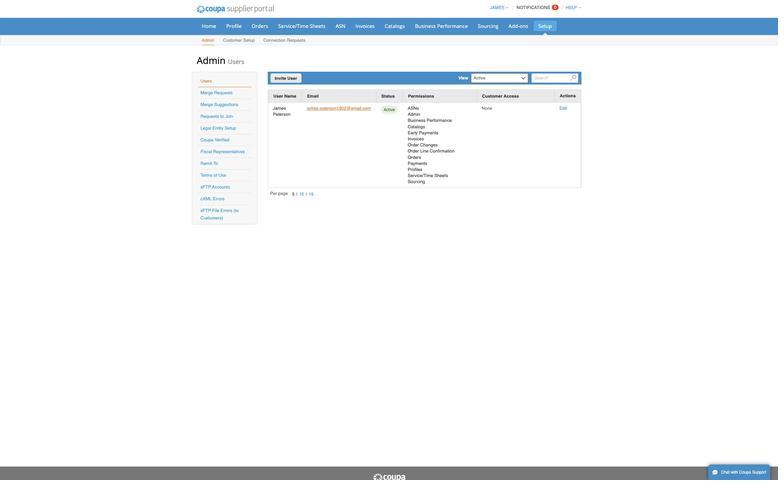 Task type: locate. For each thing, give the bounding box(es) containing it.
requests to join link
[[201, 114, 233, 119]]

0 vertical spatial sftp
[[201, 185, 211, 190]]

business
[[415, 23, 436, 29], [408, 118, 426, 123]]

users up the "merge requests"
[[201, 79, 212, 84]]

sourcing inside asns admin business performance catalogs early payments invoices order changes order line confirmation orders payments profiles service/time sheets sourcing
[[408, 180, 425, 185]]

2 sftp from the top
[[201, 208, 211, 214]]

0 horizontal spatial sourcing
[[408, 180, 425, 185]]

chat
[[721, 471, 730, 476]]

early
[[408, 130, 418, 136]]

2 vertical spatial admin
[[408, 112, 420, 117]]

1 horizontal spatial orders
[[408, 155, 421, 160]]

errors down accounts
[[213, 197, 225, 202]]

admin down admin link
[[197, 54, 226, 67]]

admin link
[[202, 36, 215, 45]]

service/time
[[278, 23, 308, 29], [408, 173, 433, 178]]

users down customer setup link
[[228, 58, 244, 66]]

1 vertical spatial service/time
[[408, 173, 433, 178]]

sftp for sftp accounts
[[201, 185, 211, 190]]

1 horizontal spatial invoices
[[408, 137, 424, 142]]

| right 10
[[306, 192, 307, 197]]

2 horizontal spatial setup
[[538, 23, 552, 29]]

sheets left asn link
[[310, 23, 326, 29]]

1 vertical spatial users
[[201, 79, 212, 84]]

merge suggestions link
[[201, 102, 238, 107]]

invoices down early
[[408, 137, 424, 142]]

1 vertical spatial setup
[[243, 38, 255, 43]]

1 horizontal spatial james
[[490, 5, 505, 10]]

email button
[[307, 93, 319, 100]]

0 vertical spatial performance
[[437, 23, 468, 29]]

users
[[228, 58, 244, 66], [201, 79, 212, 84]]

user right invite
[[287, 76, 297, 81]]

1 vertical spatial sftp
[[201, 208, 211, 214]]

of
[[214, 173, 217, 178]]

james up sourcing "link"
[[490, 5, 505, 10]]

0 vertical spatial errors
[[213, 197, 225, 202]]

0 vertical spatial customer
[[223, 38, 242, 43]]

0 horizontal spatial coupa supplier portal image
[[192, 1, 279, 18]]

2 merge from the top
[[201, 102, 213, 107]]

user left name on the left top of page
[[273, 94, 283, 99]]

1 vertical spatial navigation
[[270, 191, 315, 198]]

sftp accounts link
[[201, 185, 230, 190]]

0 vertical spatial navigation
[[487, 1, 581, 14]]

admin users
[[197, 54, 244, 67]]

0 vertical spatial james
[[490, 5, 505, 10]]

active button
[[381, 106, 398, 116]]

0 vertical spatial order
[[408, 143, 419, 148]]

requests down service/time sheets
[[287, 38, 305, 43]]

1 vertical spatial catalogs
[[408, 124, 425, 129]]

notifications
[[517, 5, 550, 10]]

asns admin business performance catalogs early payments invoices order changes order line confirmation orders payments profiles service/time sheets sourcing
[[408, 106, 455, 185]]

1 vertical spatial errors
[[220, 208, 232, 214]]

sheets down confirmation
[[434, 173, 448, 178]]

Search text field
[[531, 74, 579, 83]]

2 vertical spatial requests
[[201, 114, 219, 119]]

merge down users link
[[201, 90, 213, 95]]

sftp inside sftp file errors (to customers)
[[201, 208, 211, 214]]

requests up suggestions
[[214, 90, 233, 95]]

errors
[[213, 197, 225, 202], [220, 208, 232, 214]]

1 horizontal spatial coupa
[[739, 471, 751, 476]]

0 horizontal spatial invoices
[[356, 23, 375, 29]]

customer for customer access
[[482, 94, 503, 99]]

sheets inside asns admin business performance catalogs early payments invoices order changes order line confirmation orders payments profiles service/time sheets sourcing
[[434, 173, 448, 178]]

james inside james peterson
[[273, 106, 286, 111]]

1 vertical spatial coupa
[[739, 471, 751, 476]]

1 vertical spatial sourcing
[[408, 180, 425, 185]]

0 vertical spatial setup
[[538, 23, 552, 29]]

accounts
[[212, 185, 230, 190]]

setup down notifications 0
[[538, 23, 552, 29]]

order down early
[[408, 143, 419, 148]]

representatives
[[213, 149, 245, 154]]

orders down 'line'
[[408, 155, 421, 160]]

invite user
[[275, 76, 297, 81]]

requests to join
[[201, 114, 233, 119]]

access
[[504, 94, 519, 99]]

to
[[220, 114, 224, 119]]

coupa verified
[[201, 138, 229, 143]]

1 horizontal spatial users
[[228, 58, 244, 66]]

sheets
[[310, 23, 326, 29], [434, 173, 448, 178]]

1 vertical spatial business
[[408, 118, 426, 123]]

1 vertical spatial requests
[[214, 90, 233, 95]]

status button
[[381, 93, 395, 100]]

0 horizontal spatial navigation
[[270, 191, 315, 198]]

users inside admin users
[[228, 58, 244, 66]]

payments up profiles
[[408, 161, 427, 166]]

sftp up cxml
[[201, 185, 211, 190]]

sourcing down james link
[[478, 23, 499, 29]]

chat with coupa support button
[[708, 465, 770, 481]]

customer inside button
[[482, 94, 503, 99]]

1 vertical spatial merge
[[201, 102, 213, 107]]

0 horizontal spatial |
[[296, 192, 297, 197]]

0
[[554, 5, 557, 10]]

service/time down profiles
[[408, 173, 433, 178]]

service/time up connection requests
[[278, 23, 308, 29]]

merge down merge requests link
[[201, 102, 213, 107]]

0 vertical spatial merge
[[201, 90, 213, 95]]

name
[[284, 94, 296, 99]]

1 merge from the top
[[201, 90, 213, 95]]

errors left (to
[[220, 208, 232, 214]]

0 horizontal spatial user
[[273, 94, 283, 99]]

coupa right with
[[739, 471, 751, 476]]

sftp up "customers)"
[[201, 208, 211, 214]]

1 sftp from the top
[[201, 185, 211, 190]]

cxml errors
[[201, 197, 225, 202]]

5 button
[[290, 191, 296, 198]]

0 vertical spatial business
[[415, 23, 436, 29]]

profile
[[226, 23, 242, 29]]

0 vertical spatial sourcing
[[478, 23, 499, 29]]

customer down profile
[[223, 38, 242, 43]]

View text field
[[472, 74, 519, 83]]

chat with coupa support
[[721, 471, 766, 476]]

1 horizontal spatial sheets
[[434, 173, 448, 178]]

edit link
[[560, 106, 567, 111]]

0 horizontal spatial sheets
[[310, 23, 326, 29]]

0 horizontal spatial service/time
[[278, 23, 308, 29]]

| right 5
[[296, 192, 297, 197]]

sourcing link
[[474, 21, 503, 31]]

terms of use link
[[201, 173, 226, 178]]

asn link
[[331, 21, 350, 31]]

requests
[[287, 38, 305, 43], [214, 90, 233, 95], [201, 114, 219, 119]]

0 vertical spatial catalogs
[[385, 23, 405, 29]]

0 vertical spatial coupa supplier portal image
[[192, 1, 279, 18]]

coupa supplier portal image
[[192, 1, 279, 18], [372, 474, 406, 481]]

payments
[[419, 130, 438, 136], [408, 161, 427, 166]]

orders up connection
[[252, 23, 268, 29]]

catalogs right invoices link
[[385, 23, 405, 29]]

1 horizontal spatial customer
[[482, 94, 503, 99]]

5 | 10 | 15
[[292, 192, 314, 197]]

james up "peterson"
[[273, 106, 286, 111]]

customer access button
[[482, 93, 519, 100]]

business right catalogs link
[[415, 23, 436, 29]]

business down asns
[[408, 118, 426, 123]]

help link
[[563, 5, 581, 10]]

0 horizontal spatial setup
[[225, 126, 236, 131]]

0 vertical spatial orders
[[252, 23, 268, 29]]

2 order from the top
[[408, 149, 419, 154]]

sourcing down profiles
[[408, 180, 425, 185]]

notifications 0
[[517, 5, 557, 10]]

0 horizontal spatial orders
[[252, 23, 268, 29]]

1 vertical spatial customer
[[482, 94, 503, 99]]

legal
[[201, 126, 211, 131]]

10 button
[[297, 191, 306, 198]]

customer up none
[[482, 94, 503, 99]]

0 vertical spatial users
[[228, 58, 244, 66]]

add-ons
[[509, 23, 528, 29]]

support
[[752, 471, 766, 476]]

setup
[[538, 23, 552, 29], [243, 38, 255, 43], [225, 126, 236, 131]]

0 vertical spatial admin
[[202, 38, 214, 43]]

1 vertical spatial user
[[273, 94, 283, 99]]

navigation
[[487, 1, 581, 14], [270, 191, 315, 198]]

payments up changes
[[419, 130, 438, 136]]

merge
[[201, 90, 213, 95], [201, 102, 213, 107]]

catalogs link
[[380, 21, 409, 31]]

1 horizontal spatial sourcing
[[478, 23, 499, 29]]

suggestions
[[214, 102, 238, 107]]

1 horizontal spatial navigation
[[487, 1, 581, 14]]

0 vertical spatial requests
[[287, 38, 305, 43]]

0 horizontal spatial users
[[201, 79, 212, 84]]

remit-to link
[[201, 161, 218, 166]]

search image
[[570, 75, 576, 81]]

1 vertical spatial invoices
[[408, 137, 424, 142]]

1 horizontal spatial setup
[[243, 38, 255, 43]]

order left 'line'
[[408, 149, 419, 154]]

admin down asns
[[408, 112, 420, 117]]

1 horizontal spatial catalogs
[[408, 124, 425, 129]]

sourcing inside "link"
[[478, 23, 499, 29]]

business inside asns admin business performance catalogs early payments invoices order changes order line confirmation orders payments profiles service/time sheets sourcing
[[408, 118, 426, 123]]

1 vertical spatial orders
[[408, 155, 421, 160]]

1 | from the left
[[296, 192, 297, 197]]

coupa verified link
[[201, 138, 229, 143]]

1 vertical spatial order
[[408, 149, 419, 154]]

1 horizontal spatial |
[[306, 192, 307, 197]]

0 vertical spatial coupa
[[201, 138, 213, 143]]

user name button
[[273, 93, 296, 100]]

order
[[408, 143, 419, 148], [408, 149, 419, 154]]

orders inside orders link
[[252, 23, 268, 29]]

2 vertical spatial setup
[[225, 126, 236, 131]]

admin inside asns admin business performance catalogs early payments invoices order changes order line confirmation orders payments profiles service/time sheets sourcing
[[408, 112, 420, 117]]

0 vertical spatial user
[[287, 76, 297, 81]]

coupa up fiscal
[[201, 138, 213, 143]]

setup down join on the top left
[[225, 126, 236, 131]]

1 vertical spatial performance
[[427, 118, 452, 123]]

join
[[225, 114, 233, 119]]

james
[[490, 5, 505, 10], [273, 106, 286, 111]]

1 horizontal spatial service/time
[[408, 173, 433, 178]]

1 vertical spatial admin
[[197, 54, 226, 67]]

sourcing
[[478, 23, 499, 29], [408, 180, 425, 185]]

0 horizontal spatial customer
[[223, 38, 242, 43]]

setup down orders link
[[243, 38, 255, 43]]

sftp accounts
[[201, 185, 230, 190]]

0 horizontal spatial james
[[273, 106, 286, 111]]

requests left to
[[201, 114, 219, 119]]

catalogs up early
[[408, 124, 425, 129]]

legal entity setup
[[201, 126, 236, 131]]

1 vertical spatial james
[[273, 106, 286, 111]]

customer inside customer setup link
[[223, 38, 242, 43]]

profile link
[[222, 21, 246, 31]]

1 vertical spatial coupa supplier portal image
[[372, 474, 406, 481]]

1 vertical spatial sheets
[[434, 173, 448, 178]]

|
[[296, 192, 297, 197], [306, 192, 307, 197]]

0 horizontal spatial catalogs
[[385, 23, 405, 29]]

per
[[270, 191, 277, 196]]

1 horizontal spatial user
[[287, 76, 297, 81]]

admin down home link
[[202, 38, 214, 43]]

per page
[[270, 191, 288, 196]]

customers)
[[201, 216, 223, 221]]

file
[[212, 208, 219, 214]]

invoices right asn
[[356, 23, 375, 29]]

0 vertical spatial sheets
[[310, 23, 326, 29]]



Task type: vqa. For each thing, say whether or not it's contained in the screenshot.
Working
no



Task type: describe. For each thing, give the bounding box(es) containing it.
0 vertical spatial invoices
[[356, 23, 375, 29]]

navigation containing notifications 0
[[487, 1, 581, 14]]

home link
[[197, 21, 221, 31]]

0 vertical spatial service/time
[[278, 23, 308, 29]]

1 order from the top
[[408, 143, 419, 148]]

2 | from the left
[[306, 192, 307, 197]]

customer for customer setup
[[223, 38, 242, 43]]

performance inside asns admin business performance catalogs early payments invoices order changes order line confirmation orders payments profiles service/time sheets sourcing
[[427, 118, 452, 123]]

cxml
[[201, 197, 212, 202]]

home
[[202, 23, 216, 29]]

add-
[[509, 23, 520, 29]]

james for james
[[490, 5, 505, 10]]

help
[[566, 5, 577, 10]]

1 vertical spatial payments
[[408, 161, 427, 166]]

verified
[[215, 138, 229, 143]]

changes
[[420, 143, 438, 148]]

james peterson
[[273, 106, 291, 117]]

asn
[[336, 23, 345, 29]]

james.peterson1902@gmail.com
[[307, 106, 371, 111]]

edit
[[560, 106, 567, 111]]

status
[[381, 94, 395, 99]]

confirmation
[[430, 149, 455, 154]]

permissions button
[[408, 93, 434, 100]]

service/time sheets link
[[274, 21, 330, 31]]

merge requests
[[201, 90, 233, 95]]

customer setup link
[[223, 36, 255, 45]]

catalogs inside asns admin business performance catalogs early payments invoices order changes order line confirmation orders payments profiles service/time sheets sourcing
[[408, 124, 425, 129]]

ons
[[520, 23, 528, 29]]

remit-to
[[201, 161, 218, 166]]

connection requests link
[[263, 36, 306, 45]]

15 button
[[307, 191, 315, 198]]

page
[[278, 191, 288, 196]]

coupa inside button
[[739, 471, 751, 476]]

invite
[[275, 76, 286, 81]]

actions
[[560, 93, 576, 99]]

sftp file errors (to customers) link
[[201, 208, 239, 221]]

to
[[213, 161, 218, 166]]

fiscal representatives link
[[201, 149, 245, 154]]

sftp for sftp file errors (to customers)
[[201, 208, 211, 214]]

cxml errors link
[[201, 197, 225, 202]]

asns
[[408, 106, 419, 111]]

business performance link
[[411, 21, 472, 31]]

users link
[[201, 79, 212, 84]]

merge suggestions
[[201, 102, 238, 107]]

james.peterson1902@gmail.com link
[[307, 106, 371, 111]]

sftp file errors (to customers)
[[201, 208, 239, 221]]

15
[[309, 192, 314, 197]]

remit-
[[201, 161, 213, 166]]

customer setup
[[223, 38, 255, 43]]

fiscal representatives
[[201, 149, 245, 154]]

requests for merge requests
[[214, 90, 233, 95]]

performance inside business performance link
[[437, 23, 468, 29]]

merge for merge requests
[[201, 90, 213, 95]]

invoices link
[[351, 21, 379, 31]]

orders link
[[247, 21, 273, 31]]

profiles
[[408, 167, 422, 172]]

user inside 'button'
[[273, 94, 283, 99]]

use
[[219, 173, 226, 178]]

add-ons link
[[504, 21, 533, 31]]

admin for admin
[[202, 38, 214, 43]]

permissions
[[408, 94, 434, 99]]

line
[[420, 149, 428, 154]]

errors inside sftp file errors (to customers)
[[220, 208, 232, 214]]

none
[[482, 106, 492, 111]]

navigation containing per page
[[270, 191, 315, 198]]

requests for connection requests
[[287, 38, 305, 43]]

email
[[307, 94, 319, 99]]

orders inside asns admin business performance catalogs early payments invoices order changes order line confirmation orders payments profiles service/time sheets sourcing
[[408, 155, 421, 160]]

james for james peterson
[[273, 106, 286, 111]]

james link
[[487, 5, 509, 10]]

terms of use
[[201, 173, 226, 178]]

service/time inside asns admin business performance catalogs early payments invoices order changes order line confirmation orders payments profiles service/time sheets sourcing
[[408, 173, 433, 178]]

invoices inside asns admin business performance catalogs early payments invoices order changes order line confirmation orders payments profiles service/time sheets sourcing
[[408, 137, 424, 142]]

setup link
[[534, 21, 556, 31]]

merge for merge suggestions
[[201, 102, 213, 107]]

5
[[292, 192, 295, 197]]

10
[[299, 192, 304, 197]]

admin for admin users
[[197, 54, 226, 67]]

customer access
[[482, 94, 519, 99]]

0 horizontal spatial coupa
[[201, 138, 213, 143]]

1 horizontal spatial coupa supplier portal image
[[372, 474, 406, 481]]

active
[[384, 107, 395, 113]]

0 vertical spatial payments
[[419, 130, 438, 136]]

(to
[[234, 208, 239, 214]]

fiscal
[[201, 149, 212, 154]]

user name
[[273, 94, 296, 99]]

with
[[731, 471, 738, 476]]

connection requests
[[263, 38, 305, 43]]

entity
[[212, 126, 223, 131]]

view
[[458, 76, 468, 81]]

invite user link
[[270, 74, 302, 83]]

terms
[[201, 173, 212, 178]]

business performance
[[415, 23, 468, 29]]

merge requests link
[[201, 90, 233, 95]]

connection
[[263, 38, 286, 43]]



